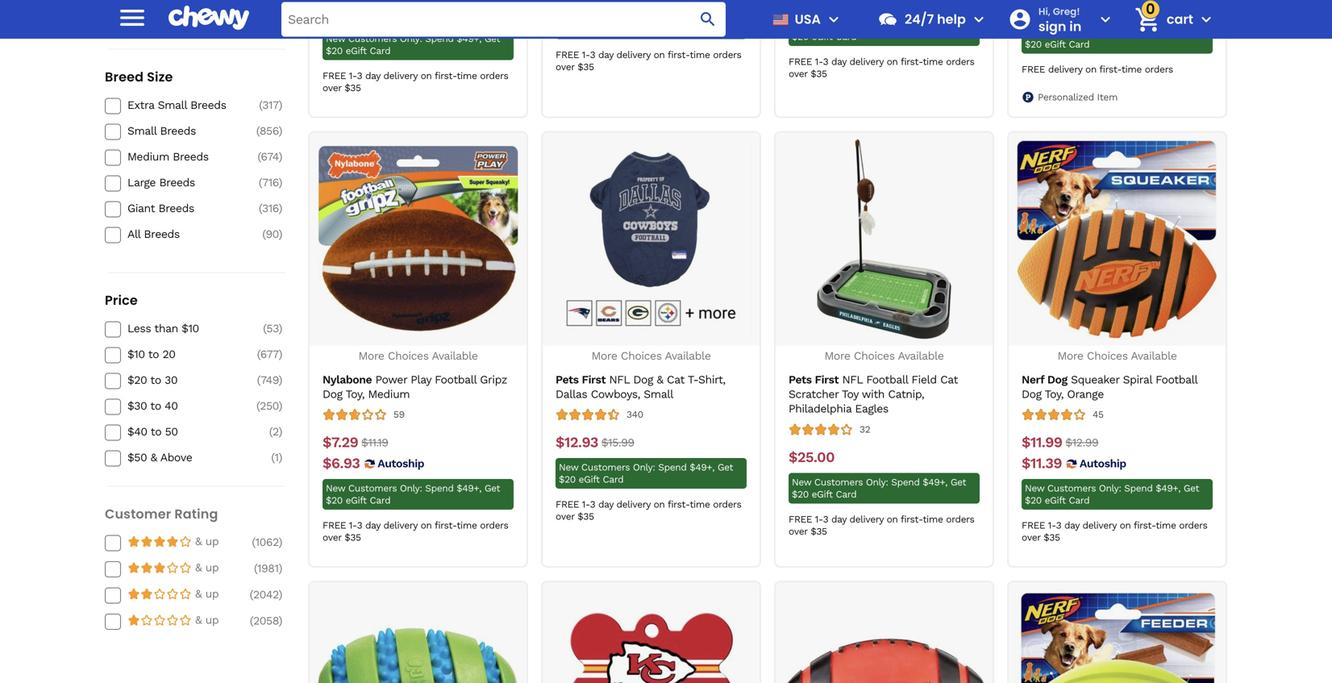 Task type: describe. For each thing, give the bounding box(es) containing it.
free down $11.39 text field
[[1022, 520, 1045, 531]]

24/7 help
[[905, 10, 966, 28]]

cat for &
[[667, 373, 685, 386]]

677
[[260, 347, 279, 361]]

20
[[162, 347, 175, 361]]

than
[[154, 322, 178, 335]]

more choices available for dog
[[591, 349, 711, 363]]

( 2042 )
[[250, 588, 282, 601]]

& inside nfl dog & cat t-shirt, dallas cowboys, small
[[657, 373, 663, 386]]

over down $25.00 text field at the bottom right of page
[[789, 526, 808, 537]]

football for $7.29
[[435, 373, 477, 386]]

nfl for football
[[842, 373, 863, 386]]

senior link
[[127, 4, 242, 18]]

( 90 )
[[262, 227, 282, 241]]

dog inside squeaker spiral football dog toy, orange
[[1022, 388, 1042, 401]]

( 674 )
[[258, 150, 282, 163]]

cart link
[[1128, 0, 1194, 39]]

856
[[260, 124, 279, 137]]

pets first nfl football field cat scratcher toy with catnip, philadelphia eagles image
[[784, 139, 984, 339]]

t-
[[688, 373, 698, 386]]

over down $15.15 text box
[[323, 82, 342, 94]]

pets first for nfl dog & cat t-shirt, dallas cowboys, small
[[556, 373, 606, 386]]

( 1 )
[[271, 451, 282, 464]]

cowboys,
[[591, 388, 640, 401]]

autoship for $11.39
[[1080, 457, 1126, 470]]

nerf
[[1022, 373, 1044, 386]]

2
[[273, 425, 279, 438]]

extra small breeds link
[[127, 98, 242, 112]]

$12.99
[[1066, 436, 1099, 449]]

1 vertical spatial small
[[127, 124, 157, 137]]

customer
[[105, 505, 171, 523]]

free down $25.00 text field at the bottom right of page
[[789, 513, 812, 525]]

( 716 )
[[259, 176, 282, 189]]

nfl for dog
[[609, 373, 630, 386]]

pets for nfl football field cat scratcher toy with catnip, philadelphia eagles
[[789, 373, 812, 386]]

more for medium
[[358, 349, 384, 363]]

giant
[[127, 202, 155, 215]]

spiral
[[1123, 373, 1152, 386]]

cart
[[1167, 10, 1194, 28]]

) for ( 1981 )
[[279, 562, 282, 575]]

breeds for small breeds
[[160, 124, 196, 137]]

large breeds link
[[127, 175, 242, 190]]

greg!
[[1053, 5, 1080, 18]]

nerf dog squeaker spiral football dog toy, orange image
[[1017, 139, 1217, 339]]

usa button
[[766, 0, 844, 39]]

) for ( 90 )
[[279, 227, 282, 241]]

1 ) from the top
[[279, 4, 282, 17]]

to for $10
[[148, 347, 159, 361]]

play
[[411, 373, 431, 386]]

breeds for all breeds
[[144, 227, 180, 241]]

breed size
[[105, 68, 173, 86]]

$30 to 40
[[127, 399, 178, 412]]

football for $11.99
[[1156, 373, 1197, 386]]

free down "usa" dropdown button
[[789, 56, 812, 67]]

50
[[165, 425, 178, 438]]

& inside 'link'
[[151, 451, 157, 464]]

size
[[147, 68, 173, 86]]

24/7 help link
[[871, 0, 966, 39]]

$20 to 30
[[127, 373, 178, 387]]

senior
[[127, 4, 161, 17]]

item
[[1097, 92, 1118, 103]]

& up for ( 2058 )
[[195, 613, 219, 627]]

small inside nfl dog & cat t-shirt, dallas cowboys, small
[[644, 388, 673, 401]]

& up for ( 1981 )
[[195, 561, 219, 574]]

eagles
[[855, 402, 889, 416]]

( for 2042
[[250, 588, 253, 601]]

( for 2
[[269, 425, 273, 438]]

over down $11.39 text field
[[1022, 532, 1041, 543]]

breeds up small breeds link
[[190, 98, 226, 112]]

) for ( 317 )
[[279, 98, 282, 112]]

choices for dog
[[621, 349, 662, 363]]

first for dallas
[[582, 373, 606, 386]]

dallas
[[556, 388, 587, 401]]

$12.99 text field
[[1066, 434, 1099, 452]]

chewy support image
[[877, 9, 898, 30]]

free down $15.15 text box
[[323, 70, 346, 82]]

40
[[165, 399, 178, 412]]

free down $12.93 text field
[[556, 499, 579, 510]]

( for 1
[[271, 451, 275, 464]]

with
[[862, 388, 885, 401]]

power play football gripz dog toy, medium
[[323, 373, 507, 401]]

0 vertical spatial $10
[[182, 322, 199, 335]]

choices for play
[[388, 349, 429, 363]]

) for ( 2058 )
[[279, 614, 282, 627]]

( 749 )
[[257, 373, 282, 387]]

up for ( 2058 )
[[205, 613, 219, 627]]

more choices available for spiral
[[1058, 349, 1177, 363]]

squeaker
[[1071, 373, 1120, 386]]

$12.93 text field
[[556, 434, 598, 452]]

power
[[375, 373, 407, 386]]

& for ( 2058 )
[[195, 613, 202, 627]]

nerf dog
[[1022, 373, 1068, 386]]

0 horizontal spatial menu image
[[116, 1, 148, 34]]

$25.00
[[789, 449, 835, 466]]

over right ( 1062 )
[[323, 532, 342, 543]]

& for ( 2042 )
[[195, 587, 202, 600]]

1981
[[257, 562, 279, 575]]

free down product search field
[[556, 49, 579, 61]]

( for 317
[[259, 98, 262, 112]]

up for ( 1981 )
[[205, 561, 219, 574]]

cat for field
[[940, 373, 958, 386]]

sign
[[1039, 17, 1066, 35]]

) for ( 316 )
[[279, 202, 282, 215]]

pets first nfl dog & cat t-shirt, dallas cowboys, small image
[[551, 139, 751, 339]]

breeds for large breeds
[[159, 176, 195, 189]]

( for 749
[[257, 373, 261, 387]]

0 vertical spatial small
[[158, 98, 187, 112]]

1 vertical spatial $10
[[127, 347, 145, 361]]

$11.99 $12.99
[[1022, 434, 1099, 451]]

all
[[127, 227, 140, 241]]

cart menu image
[[1197, 10, 1216, 29]]

nylabone
[[323, 373, 372, 386]]

$7.29 $11.19
[[323, 434, 388, 451]]

( for 1981
[[254, 562, 257, 575]]

usa
[[795, 10, 821, 28]]

less than $10 link
[[127, 321, 242, 336]]

& for ( 1981 )
[[195, 561, 202, 574]]

above
[[160, 451, 192, 464]]

$25.00 text field
[[789, 449, 835, 466]]

) for ( 674 )
[[279, 150, 282, 163]]

medium breeds
[[127, 150, 209, 163]]

customer rating
[[105, 505, 218, 523]]

$15.15
[[323, 5, 361, 22]]

( for 53
[[263, 322, 266, 335]]

749
[[261, 373, 279, 387]]

over down product search field
[[556, 61, 575, 73]]

kong squeezz goomz football squeaky plush dog toy, large image
[[318, 589, 518, 683]]

( for 250
[[256, 399, 260, 412]]

( 1062 )
[[252, 535, 282, 549]]

$30
[[127, 399, 147, 412]]

available for spiral
[[1131, 349, 1177, 363]]

$50 & above link
[[127, 450, 242, 465]]

( 677 )
[[257, 347, 282, 361]]



Task type: vqa. For each thing, say whether or not it's contained in the screenshot.


Task type: locate. For each thing, give the bounding box(es) containing it.
( up 2042
[[254, 562, 257, 575]]

$15.99 text field
[[601, 434, 634, 452]]

0 horizontal spatial medium
[[127, 150, 169, 163]]

breeds down giant breeds
[[144, 227, 180, 241]]

10 ) from the top
[[279, 373, 282, 387]]

$11.99 text field
[[1022, 434, 1062, 452]]

1 autoship from the left
[[378, 457, 424, 470]]

) for ( 749 )
[[279, 373, 282, 387]]

4 available from the left
[[1131, 349, 1177, 363]]

more choices available for play
[[358, 349, 478, 363]]

$20
[[559, 24, 576, 36], [792, 31, 809, 42], [1025, 39, 1042, 50], [326, 45, 343, 57], [127, 373, 147, 387], [559, 474, 576, 485], [792, 488, 809, 500], [326, 495, 343, 506], [1025, 495, 1042, 506]]

& up for ( 2042 )
[[195, 587, 219, 600]]

1 first from the left
[[582, 373, 606, 386]]

12 ) from the top
[[279, 425, 282, 438]]

$6.93
[[323, 455, 360, 472]]

football inside the nfl football field cat scratcher toy with catnip, philadelphia eagles
[[866, 373, 908, 386]]

0 horizontal spatial toy,
[[346, 388, 365, 401]]

0 horizontal spatial pets
[[556, 373, 579, 386]]

extra small breeds
[[127, 98, 226, 112]]

0 horizontal spatial autoship
[[378, 457, 424, 470]]

0 horizontal spatial $10
[[127, 347, 145, 361]]

) for ( 716 )
[[279, 176, 282, 189]]

( 2 )
[[269, 425, 282, 438]]

more choices available up play
[[358, 349, 478, 363]]

2 cat from the left
[[940, 373, 958, 386]]

3 & up from the top
[[195, 587, 219, 600]]

3 up from the top
[[205, 587, 219, 600]]

breeds down extra small breeds at the left of page
[[160, 124, 196, 137]]

available for dog
[[665, 349, 711, 363]]

breeds for medium breeds
[[173, 150, 209, 163]]

to inside 'link'
[[150, 399, 161, 412]]

over down "usa" dropdown button
[[789, 68, 808, 80]]

1 horizontal spatial pets first
[[789, 373, 839, 386]]

football up with
[[866, 373, 908, 386]]

hi,
[[1039, 5, 1051, 18]]

1 horizontal spatial football
[[866, 373, 908, 386]]

$12.93
[[556, 434, 598, 451]]

0 horizontal spatial nfl
[[609, 373, 630, 386]]

help menu image
[[969, 10, 989, 29]]

pets first up scratcher
[[789, 373, 839, 386]]

13 ) from the top
[[279, 451, 282, 464]]

1 horizontal spatial first
[[815, 373, 839, 386]]

& up for ( 1062 )
[[195, 535, 219, 548]]

( up the ( 2058 )
[[250, 588, 253, 601]]

1 available from the left
[[432, 349, 478, 363]]

first up cowboys,
[[582, 373, 606, 386]]

$12.93 $15.99
[[556, 434, 634, 451]]

free up the personalized image
[[1022, 64, 1045, 75]]

( 317 )
[[259, 98, 282, 112]]

rating
[[174, 505, 218, 523]]

( up 856
[[259, 98, 262, 112]]

( up 677
[[263, 322, 266, 335]]

items image
[[1133, 5, 1162, 34]]

( down 2
[[271, 451, 275, 464]]

less than $10
[[127, 322, 199, 335]]

( down 856
[[258, 150, 261, 163]]

1 vertical spatial medium
[[368, 388, 410, 401]]

choices
[[388, 349, 429, 363], [621, 349, 662, 363], [854, 349, 895, 363], [1087, 349, 1128, 363]]

1 horizontal spatial toy,
[[1045, 388, 1064, 401]]

pets first
[[556, 373, 606, 386], [789, 373, 839, 386]]

available up t-
[[665, 349, 711, 363]]

32
[[860, 424, 870, 435]]

cat
[[667, 373, 685, 386], [940, 373, 958, 386]]

$50 & above
[[127, 451, 192, 464]]

3 more from the left
[[825, 349, 850, 363]]

$10 down less
[[127, 347, 145, 361]]

catnip,
[[888, 388, 924, 401]]

dog down nerf
[[1022, 388, 1042, 401]]

2 available from the left
[[665, 349, 711, 363]]

1 & up from the top
[[195, 535, 219, 548]]

3 available from the left
[[898, 349, 944, 363]]

choices for spiral
[[1087, 349, 1128, 363]]

quick-tag nfl bone personalized dog id tag, large, kansas city chiefs image
[[551, 589, 751, 683]]

) for ( 250 )
[[279, 399, 282, 412]]

14 ) from the top
[[279, 535, 282, 549]]

(
[[259, 98, 262, 112], [256, 124, 260, 137], [258, 150, 261, 163], [259, 176, 262, 189], [259, 202, 262, 215], [262, 227, 266, 241], [263, 322, 266, 335], [257, 347, 260, 361], [257, 373, 261, 387], [256, 399, 260, 412], [269, 425, 273, 438], [271, 451, 275, 464], [252, 535, 255, 549], [254, 562, 257, 575], [250, 588, 253, 601], [250, 614, 253, 627]]

) for ( 2 )
[[279, 425, 282, 438]]

1 horizontal spatial small
[[158, 98, 187, 112]]

choices for football
[[854, 349, 895, 363]]

$30 to 40 link
[[127, 399, 242, 413]]

account menu image
[[1096, 10, 1115, 29]]

Search text field
[[281, 2, 726, 37]]

autoship down $12.99 'text box'
[[1080, 457, 1126, 470]]

2 horizontal spatial football
[[1156, 373, 1197, 386]]

0 horizontal spatial pets first
[[556, 373, 606, 386]]

to for $30
[[150, 399, 161, 412]]

to left 20
[[148, 347, 159, 361]]

30
[[165, 373, 178, 387]]

to left 40
[[150, 399, 161, 412]]

choices up play
[[388, 349, 429, 363]]

first
[[582, 373, 606, 386], [815, 373, 839, 386]]

0 horizontal spatial first
[[582, 373, 606, 386]]

1
[[275, 451, 279, 464]]

) for ( 1 )
[[279, 451, 282, 464]]

more up power
[[358, 349, 384, 363]]

) up the ( 677 )
[[279, 322, 282, 335]]

) down "( 2042 )"
[[279, 614, 282, 627]]

dog up cowboys,
[[633, 373, 653, 386]]

small up small breeds
[[158, 98, 187, 112]]

small down extra
[[127, 124, 157, 137]]

( 1981 )
[[254, 562, 282, 575]]

$6.93 text field
[[323, 455, 360, 473]]

large breeds
[[127, 176, 195, 189]]

4 more from the left
[[1058, 349, 1084, 363]]

) up 716
[[279, 150, 282, 163]]

medium inside the power play football gripz dog toy, medium
[[368, 388, 410, 401]]

up down rating
[[205, 535, 219, 548]]

$40 to 50 link
[[127, 424, 242, 439]]

cat right field
[[940, 373, 958, 386]]

3 choices from the left
[[854, 349, 895, 363]]

8 ) from the top
[[279, 322, 282, 335]]

breeds for giant breeds
[[158, 202, 194, 215]]

to for $20
[[150, 373, 161, 387]]

choices up the nfl football field cat scratcher toy with catnip, philadelphia eagles
[[854, 349, 895, 363]]

) up ( 90 )
[[279, 202, 282, 215]]

more choices available for football
[[825, 349, 944, 363]]

1 horizontal spatial medium
[[368, 388, 410, 401]]

( for 674
[[258, 150, 261, 163]]

up for ( 2042 )
[[205, 587, 219, 600]]

6 ) from the top
[[279, 202, 282, 215]]

Product search field
[[281, 2, 726, 37]]

)
[[279, 4, 282, 17], [279, 98, 282, 112], [279, 124, 282, 137], [279, 150, 282, 163], [279, 176, 282, 189], [279, 202, 282, 215], [279, 227, 282, 241], [279, 322, 282, 335], [279, 347, 282, 361], [279, 373, 282, 387], [279, 399, 282, 412], [279, 425, 282, 438], [279, 451, 282, 464], [279, 535, 282, 549], [279, 562, 282, 575], [279, 588, 282, 601], [279, 614, 282, 627]]

pets first for nfl football field cat scratcher toy with catnip, philadelphia eagles
[[789, 373, 839, 386]]

1 more from the left
[[358, 349, 384, 363]]

medium down power
[[368, 388, 410, 401]]

2 more from the left
[[591, 349, 617, 363]]

5 ) from the top
[[279, 176, 282, 189]]

2 & up from the top
[[195, 561, 219, 574]]

time
[[690, 49, 710, 61], [923, 56, 943, 67], [1122, 64, 1142, 75], [457, 70, 477, 82], [690, 499, 710, 510], [923, 513, 943, 525], [457, 520, 477, 531], [1156, 520, 1176, 531]]

2 vertical spatial small
[[644, 388, 673, 401]]

3 football from the left
[[1156, 373, 1197, 386]]

( 53 )
[[263, 322, 282, 335]]

4 choices from the left
[[1087, 349, 1128, 363]]

( down ( 716 )
[[259, 202, 262, 215]]

$7.29 text field
[[323, 434, 358, 452]]

2 football from the left
[[866, 373, 908, 386]]

1 nfl from the left
[[609, 373, 630, 386]]

( up ( 749 )
[[257, 347, 260, 361]]

2 autoship from the left
[[1080, 457, 1126, 470]]

( for 90
[[262, 227, 266, 241]]

2 nfl from the left
[[842, 373, 863, 386]]

giant breeds link
[[127, 201, 242, 216]]

316
[[262, 202, 279, 215]]

cat left t-
[[667, 373, 685, 386]]

breeds down the large breeds link
[[158, 202, 194, 215]]

) for ( 1062 )
[[279, 535, 282, 549]]

) left $15.15
[[279, 4, 282, 17]]

filled star image
[[127, 535, 140, 548], [179, 535, 192, 548], [127, 561, 140, 574], [140, 561, 153, 574], [127, 587, 140, 600], [140, 587, 153, 600], [179, 614, 192, 627]]

1 horizontal spatial menu image
[[824, 10, 844, 29]]

2 choices from the left
[[621, 349, 662, 363]]

up for ( 1062 )
[[205, 535, 219, 548]]

available for football
[[898, 349, 944, 363]]

more choices available up spiral at the right
[[1058, 349, 1177, 363]]

nfl football field cat scratcher toy with catnip, philadelphia eagles
[[789, 373, 958, 416]]

1 horizontal spatial autoship
[[1080, 457, 1126, 470]]

0 horizontal spatial football
[[435, 373, 477, 386]]

) for ( 53 )
[[279, 322, 282, 335]]

17 ) from the top
[[279, 614, 282, 627]]

0 horizontal spatial cat
[[667, 373, 685, 386]]

available
[[432, 349, 478, 363], [665, 349, 711, 363], [898, 349, 944, 363], [1131, 349, 1177, 363]]

small breeds link
[[127, 124, 242, 138]]

available up field
[[898, 349, 944, 363]]

toy, inside the power play football gripz dog toy, medium
[[346, 388, 365, 401]]

autoship down $11.19 text field on the bottom
[[378, 457, 424, 470]]

53
[[266, 322, 279, 335]]

( down ( 749 )
[[256, 399, 260, 412]]

on
[[654, 49, 665, 61], [887, 56, 898, 67], [1085, 64, 1097, 75], [421, 70, 432, 82], [654, 499, 665, 510], [887, 513, 898, 525], [421, 520, 432, 531], [1120, 520, 1131, 531]]

None text field
[[368, 0, 400, 2], [556, 0, 593, 2], [368, 0, 400, 2], [556, 0, 593, 2]]

medium inside medium breeds "link"
[[127, 150, 169, 163]]

menu image right usa
[[824, 10, 844, 29]]

$11.19 text field
[[361, 434, 388, 452]]

dog inside nfl dog & cat t-shirt, dallas cowboys, small
[[633, 373, 653, 386]]

1 pets first from the left
[[556, 373, 606, 386]]

2 ) from the top
[[279, 98, 282, 112]]

breed
[[105, 68, 144, 86]]

pets for nfl dog & cat t-shirt, dallas cowboys, small
[[556, 373, 579, 386]]

79
[[266, 4, 279, 17]]

15 ) from the top
[[279, 562, 282, 575]]

field
[[912, 373, 937, 386]]

( for 316
[[259, 202, 262, 215]]

$10 right than at the top of page
[[182, 322, 199, 335]]

) down '( 2 )' in the left of the page
[[279, 451, 282, 464]]

) up '( 2 )' in the left of the page
[[279, 399, 282, 412]]

4 & up from the top
[[195, 613, 219, 627]]

cat inside nfl dog & cat t-shirt, dallas cowboys, small
[[667, 373, 685, 386]]

toy, inside squeaker spiral football dog toy, orange
[[1045, 388, 1064, 401]]

pets up scratcher
[[789, 373, 812, 386]]

toy
[[842, 388, 859, 401]]

9 ) from the top
[[279, 347, 282, 361]]

nfl up toy at the bottom
[[842, 373, 863, 386]]

7 ) from the top
[[279, 227, 282, 241]]

choices up nfl dog & cat t-shirt, dallas cowboys, small
[[621, 349, 662, 363]]

11 ) from the top
[[279, 399, 282, 412]]

less
[[127, 322, 151, 335]]

pets up dallas
[[556, 373, 579, 386]]

( down 2042
[[250, 614, 253, 627]]

) up the ( 316 )
[[279, 176, 282, 189]]

4 ) from the top
[[279, 150, 282, 163]]

cat inside the nfl football field cat scratcher toy with catnip, philadelphia eagles
[[940, 373, 958, 386]]

menu image
[[116, 1, 148, 34], [824, 10, 844, 29]]

3 more choices available from the left
[[825, 349, 944, 363]]

dog inside the power play football gripz dog toy, medium
[[323, 388, 342, 401]]

$11.39
[[1022, 455, 1062, 472]]

( for 677
[[257, 347, 260, 361]]

football inside the power play football gripz dog toy, medium
[[435, 373, 477, 386]]

personalized image
[[1022, 91, 1035, 104]]

football right play
[[435, 373, 477, 386]]

$10 to 20
[[127, 347, 175, 361]]

up left 2058
[[205, 613, 219, 627]]

empty star image
[[140, 535, 153, 548], [153, 535, 166, 548], [127, 561, 140, 574], [153, 587, 166, 600], [179, 587, 192, 600], [127, 614, 140, 627], [140, 614, 153, 627], [179, 614, 192, 627]]

2 up from the top
[[205, 561, 219, 574]]

dog right nerf
[[1047, 373, 1068, 386]]

2 more choices available from the left
[[591, 349, 711, 363]]

small right cowboys,
[[644, 388, 673, 401]]

( for 716
[[259, 176, 262, 189]]

1 football from the left
[[435, 373, 477, 386]]

1 cat from the left
[[667, 373, 685, 386]]

to for $40
[[151, 425, 161, 438]]

) up ( 1981 ) at bottom left
[[279, 535, 282, 549]]

None text field
[[323, 0, 365, 2], [597, 0, 626, 2], [1022, 0, 1068, 17], [323, 0, 365, 2], [597, 0, 626, 2], [1022, 0, 1068, 17]]

up left 1981 on the left bottom of the page
[[205, 561, 219, 574]]

) down '( 317 )'
[[279, 124, 282, 137]]

) down ( 1062 )
[[279, 562, 282, 575]]

up left 2042
[[205, 587, 219, 600]]

pets
[[556, 373, 579, 386], [789, 373, 812, 386]]

2 first from the left
[[815, 373, 839, 386]]

nfl up cowboys,
[[609, 373, 630, 386]]

scratcher
[[789, 388, 839, 401]]

317
[[262, 98, 279, 112]]

90
[[266, 227, 279, 241]]

pets first up dallas
[[556, 373, 606, 386]]

( for 856
[[256, 124, 260, 137]]

) down ( 1981 ) at bottom left
[[279, 588, 282, 601]]

choices up 'squeaker'
[[1087, 349, 1128, 363]]

nylabone power play football gripz dog toy, medium image
[[318, 139, 518, 339]]

more for with
[[825, 349, 850, 363]]

more choices available up the nfl football field cat scratcher toy with catnip, philadelphia eagles
[[825, 349, 944, 363]]

1 pets from the left
[[556, 373, 579, 386]]

get
[[718, 12, 733, 24], [951, 19, 966, 30], [1184, 27, 1199, 38], [485, 33, 500, 44], [718, 462, 733, 473], [951, 476, 966, 488], [485, 483, 500, 494], [1184, 483, 1199, 494]]

more choices available up nfl dog & cat t-shirt, dallas cowboys, small
[[591, 349, 711, 363]]

2 toy, from the left
[[1045, 388, 1064, 401]]

all breeds
[[127, 227, 180, 241]]

nfl inside nfl dog & cat t-shirt, dallas cowboys, small
[[609, 373, 630, 386]]

1 horizontal spatial pets
[[789, 373, 812, 386]]

2 pets from the left
[[789, 373, 812, 386]]

1 more choices available from the left
[[358, 349, 478, 363]]

340
[[627, 409, 643, 420]]

0 vertical spatial medium
[[127, 150, 169, 163]]

toy, down nerf dog
[[1045, 388, 1064, 401]]

) for ( 856 )
[[279, 124, 282, 137]]

( down ( 250 )
[[269, 425, 273, 438]]

first up scratcher
[[815, 373, 839, 386]]

more for dallas
[[591, 349, 617, 363]]

shirt,
[[698, 373, 726, 386]]

over down $12.93 text field
[[556, 511, 575, 522]]

2 horizontal spatial small
[[644, 388, 673, 401]]

1 toy, from the left
[[346, 388, 365, 401]]

4 up from the top
[[205, 613, 219, 627]]

( for 2058
[[250, 614, 253, 627]]

1062
[[255, 535, 279, 549]]

3 ) from the top
[[279, 124, 282, 137]]

egift
[[579, 24, 600, 36], [812, 31, 833, 42], [1045, 39, 1066, 50], [346, 45, 367, 57], [579, 474, 600, 485], [812, 488, 833, 500], [346, 495, 367, 506], [1045, 495, 1066, 506]]

medium breeds link
[[127, 149, 242, 164]]

nerf dog classic squeak football dog toy, medium, red image
[[784, 589, 984, 683]]

more up cowboys,
[[591, 349, 617, 363]]

$50
[[127, 451, 147, 464]]

1 horizontal spatial $10
[[182, 322, 199, 335]]

nfl dog & cat t-shirt, dallas cowboys, small
[[556, 373, 726, 401]]

medium up large
[[127, 150, 169, 163]]

( up "( 674 )"
[[256, 124, 260, 137]]

1 horizontal spatial nfl
[[842, 373, 863, 386]]

breeds down small breeds link
[[173, 150, 209, 163]]

( 856 )
[[256, 124, 282, 137]]

$40 to 50
[[127, 425, 178, 438]]

football right spiral at the right
[[1156, 373, 1197, 386]]

$11.39 text field
[[1022, 455, 1062, 473]]

filled star image
[[140, 535, 153, 548], [153, 535, 166, 548], [166, 535, 179, 548], [153, 561, 166, 574], [166, 561, 179, 574], [179, 561, 192, 574], [153, 587, 166, 600], [166, 587, 179, 600], [179, 587, 192, 600], [127, 614, 140, 627], [140, 614, 153, 627], [153, 614, 166, 627], [166, 614, 179, 627]]

available up the power play football gripz dog toy, medium
[[432, 349, 478, 363]]

first for with
[[815, 373, 839, 386]]

$11.19
[[361, 436, 388, 449]]

) for ( 2042 )
[[279, 588, 282, 601]]

free down $6.93 text field
[[323, 520, 346, 531]]

( for 1062
[[252, 535, 255, 549]]

empty star image
[[127, 535, 140, 548], [166, 535, 179, 548], [179, 535, 192, 548], [140, 561, 153, 574], [153, 561, 166, 574], [166, 561, 179, 574], [179, 561, 192, 574], [127, 587, 140, 600], [140, 587, 153, 600], [166, 587, 179, 600], [153, 614, 166, 627], [166, 614, 179, 627]]

philadelphia
[[789, 402, 852, 416]]

) up the ( 1 )
[[279, 425, 282, 438]]

free 1-3 day delivery on first-time orders over $35
[[556, 49, 741, 73], [789, 56, 975, 80], [323, 70, 508, 94], [556, 499, 741, 522], [789, 513, 975, 537], [323, 520, 508, 543], [1022, 520, 1208, 543]]

available up spiral at the right
[[1131, 349, 1177, 363]]

0 horizontal spatial small
[[127, 124, 157, 137]]

45
[[1093, 409, 1104, 420]]

nerf dog feeder football dog toy, 2 count image
[[1017, 589, 1217, 683]]

1 up from the top
[[205, 535, 219, 548]]

) up the ( 856 )
[[279, 98, 282, 112]]

menu image inside "usa" dropdown button
[[824, 10, 844, 29]]

autoship for $6.93
[[378, 457, 424, 470]]

dog down nylabone
[[323, 388, 342, 401]]

2058
[[253, 614, 279, 627]]

) for ( 677 )
[[279, 347, 282, 361]]

squeaker spiral football dog toy, orange
[[1022, 373, 1197, 401]]

delivery
[[616, 49, 651, 61], [850, 56, 884, 67], [1048, 64, 1082, 75], [383, 70, 418, 82], [616, 499, 651, 510], [850, 513, 884, 525], [383, 520, 418, 531], [1083, 520, 1117, 531]]

chewy home image
[[169, 0, 249, 36]]

1 choices from the left
[[388, 349, 429, 363]]

hi, greg! sign in
[[1039, 5, 1082, 35]]

2 pets first from the left
[[789, 373, 839, 386]]

more up 'squeaker'
[[1058, 349, 1084, 363]]

menu image up breed size
[[116, 1, 148, 34]]

football inside squeaker spiral football dog toy, orange
[[1156, 373, 1197, 386]]

toy, down nylabone
[[346, 388, 365, 401]]

breeds
[[190, 98, 226, 112], [160, 124, 196, 137], [173, 150, 209, 163], [159, 176, 195, 189], [158, 202, 194, 215], [144, 227, 180, 241]]

breeds inside "link"
[[173, 150, 209, 163]]

dog
[[633, 373, 653, 386], [1047, 373, 1068, 386], [323, 388, 342, 401], [1022, 388, 1042, 401]]

more
[[358, 349, 384, 363], [591, 349, 617, 363], [825, 349, 850, 363], [1058, 349, 1084, 363]]

submit search image
[[698, 10, 718, 29]]

4 more choices available from the left
[[1058, 349, 1177, 363]]

) down ( 53 )
[[279, 347, 282, 361]]

1 horizontal spatial cat
[[940, 373, 958, 386]]

16 ) from the top
[[279, 588, 282, 601]]

( 2058 )
[[250, 614, 282, 627]]

gripz
[[480, 373, 507, 386]]

to left 50
[[151, 425, 161, 438]]

new customers only: spend $49+, get $20 egift card
[[559, 12, 733, 36], [792, 19, 966, 42], [1025, 27, 1199, 50], [326, 33, 500, 57], [559, 462, 733, 485], [792, 476, 966, 500], [326, 483, 500, 506], [1025, 483, 1199, 506]]

$15.15 text field
[[323, 5, 361, 23]]

nfl inside the nfl football field cat scratcher toy with catnip, philadelphia eagles
[[842, 373, 863, 386]]

$11.99
[[1022, 434, 1062, 451]]

) down the ( 677 )
[[279, 373, 282, 387]]

( down 674
[[259, 176, 262, 189]]

personalized
[[1038, 92, 1094, 103]]

to left 30
[[150, 373, 161, 387]]

& for ( 1062 )
[[195, 535, 202, 548]]

available for play
[[432, 349, 478, 363]]



